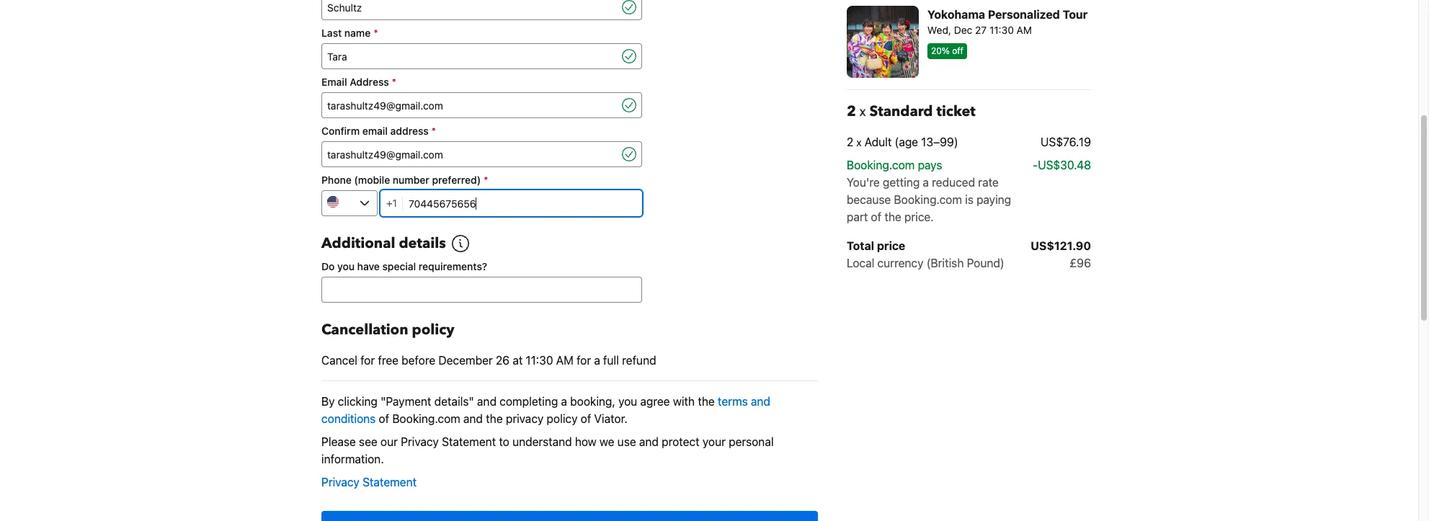 Task type: describe. For each thing, give the bounding box(es) containing it.
0 vertical spatial you
[[337, 260, 355, 272]]

your
[[703, 435, 726, 448]]

1 vertical spatial you
[[618, 395, 637, 408]]

2 adult from the top
[[865, 136, 892, 148]]

do you have special requirements?
[[321, 260, 487, 272]]

use
[[618, 435, 636, 448]]

1 part from the top
[[847, 127, 868, 140]]

yokohama personalized tour
[[928, 8, 1088, 21]]

address
[[350, 76, 389, 88]]

at
[[513, 354, 523, 367]]

2 ticket from the top
[[937, 102, 976, 121]]

2 part from the top
[[847, 210, 868, 223]]

conditions
[[321, 412, 376, 425]]

2 total from the top
[[847, 239, 874, 252]]

1 2 𝗑 adult  (age 13–99) from the top
[[847, 52, 958, 65]]

us$30.48
[[1038, 159, 1091, 172]]

0 vertical spatial am
[[1017, 24, 1032, 36]]

1 local currency (british pound) from the top
[[847, 173, 1005, 186]]

1 price from the top
[[877, 156, 906, 169]]

our
[[381, 435, 398, 448]]

2 (british from the top
[[927, 257, 964, 270]]

please see our privacy statement to understand how we use and protect your personal information.
[[321, 435, 774, 466]]

2 price. from the top
[[905, 210, 934, 223]]

booking,
[[570, 395, 615, 408]]

additional
[[321, 234, 395, 253]]

to
[[499, 435, 510, 448]]

terms and conditions link
[[321, 395, 771, 425]]

personalized
[[988, 8, 1060, 21]]

2 2 𝗑 adult  (age 13–99) from the top
[[847, 136, 958, 148]]

by clicking "payment details" and completing a booking, you agree with the
[[321, 395, 718, 408]]

email address *
[[321, 76, 397, 88]]

1 for from the left
[[360, 354, 375, 367]]

2 price from the top
[[877, 239, 906, 252]]

privacy statement link
[[321, 476, 417, 489]]

2 for from the left
[[577, 354, 591, 367]]

cancel for free before december 26 at 11:30 am for a full refund
[[321, 354, 656, 367]]

privacy inside please see our privacy statement to understand how we use and protect your personal information.
[[401, 435, 439, 448]]

address
[[390, 125, 429, 137]]

1 £96 from the top
[[1070, 173, 1091, 186]]

1 (age from the top
[[895, 52, 918, 65]]

2 £96 from the top
[[1070, 257, 1091, 270]]

2 standard from the top
[[870, 102, 933, 121]]

2 13–99) from the top
[[921, 136, 958, 148]]

1 vertical spatial am
[[556, 354, 574, 367]]

1 13–99) from the top
[[921, 52, 958, 65]]

cancellation
[[321, 320, 408, 340]]

terms and conditions
[[321, 395, 771, 425]]

special
[[382, 260, 416, 272]]

free
[[378, 354, 399, 367]]

1 2 from the top
[[847, 18, 856, 37]]

privacy
[[506, 412, 544, 425]]

+1
[[386, 197, 397, 209]]

2 2 from the top
[[847, 52, 854, 65]]

1 horizontal spatial policy
[[547, 412, 578, 425]]

1 paying from the top
[[977, 110, 1011, 123]]

1 pays from the top
[[918, 75, 942, 88]]

2 (age from the top
[[895, 136, 918, 148]]

-
[[1033, 159, 1038, 172]]

1 vertical spatial privacy
[[321, 476, 360, 489]]

protect
[[662, 435, 700, 448]]

2 booking.com pays you're getting a reduced rate because booking.com is paying part of the price. from the top
[[847, 159, 1011, 223]]

"payment
[[381, 395, 431, 408]]

wed,
[[928, 24, 951, 36]]

number
[[393, 174, 430, 186]]

1 standard from the top
[[870, 18, 933, 37]]

personal
[[729, 435, 774, 448]]

refund
[[622, 354, 656, 367]]

2 currency from the top
[[878, 257, 924, 270]]

before
[[402, 354, 435, 367]]

requirements?
[[419, 260, 487, 272]]

2 local from the top
[[847, 257, 875, 270]]

0 vertical spatial policy
[[412, 320, 455, 340]]

2 reduced from the top
[[932, 176, 975, 189]]

20%
[[931, 45, 950, 56]]

26
[[496, 354, 510, 367]]

1 booking.com pays you're getting a reduced rate because booking.com is paying part of the price. from the top
[[847, 75, 1011, 140]]

2 is from the top
[[965, 193, 974, 206]]

1 because from the top
[[847, 110, 891, 123]]

Do you have special requirements? field
[[321, 277, 642, 303]]

phone (mobile number preferred) *
[[321, 174, 488, 186]]

privacy statement
[[321, 476, 417, 489]]

Phone (mobile number preferred) telephone field
[[403, 190, 642, 216]]

email
[[362, 125, 388, 137]]

20% off
[[931, 45, 964, 56]]

2 rate from the top
[[978, 176, 999, 189]]

tour
[[1063, 8, 1088, 21]]

1 total price from the top
[[847, 156, 906, 169]]

please
[[321, 435, 356, 448]]

have
[[357, 260, 380, 272]]

2 pound) from the top
[[967, 257, 1005, 270]]

completing
[[500, 395, 558, 408]]

1 ticket from the top
[[937, 18, 976, 37]]

information.
[[321, 453, 384, 466]]

1 us$121.90 from the top
[[1031, 156, 1091, 169]]

do
[[321, 260, 335, 272]]

understand
[[513, 435, 572, 448]]

2 2 𝗑 standard ticket from the top
[[847, 102, 976, 121]]

1 price. from the top
[[905, 127, 934, 140]]

off
[[952, 45, 964, 56]]

statement inside please see our privacy statement to understand how we use and protect your personal information.
[[442, 435, 496, 448]]

27
[[975, 24, 987, 36]]



Task type: vqa. For each thing, say whether or not it's contained in the screenshot.
19 in the option
no



Task type: locate. For each thing, give the bounding box(es) containing it.
phone
[[321, 174, 352, 186]]

0 vertical spatial 2 𝗑 standard ticket
[[847, 18, 976, 37]]

statement down our on the bottom of page
[[363, 476, 417, 489]]

0 vertical spatial adult
[[865, 52, 892, 65]]

*
[[374, 27, 378, 39], [392, 76, 397, 88], [432, 125, 436, 137], [484, 174, 488, 186]]

1 vertical spatial getting
[[883, 176, 920, 189]]

standard
[[870, 18, 933, 37], [870, 102, 933, 121]]

viator.
[[594, 412, 628, 425]]

0 vertical spatial 11:30
[[990, 24, 1014, 36]]

local currency (british pound)
[[847, 173, 1005, 186], [847, 257, 1005, 270]]

0 horizontal spatial 11:30
[[526, 354, 553, 367]]

𝗑
[[860, 18, 866, 37], [857, 52, 862, 65], [860, 102, 866, 121], [857, 136, 862, 148]]

privacy down information.
[[321, 476, 360, 489]]

by
[[321, 395, 335, 408]]

£96
[[1070, 173, 1091, 186], [1070, 257, 1091, 270]]

paying
[[977, 110, 1011, 123], [977, 193, 1011, 206]]

1 horizontal spatial for
[[577, 354, 591, 367]]

3 2 from the top
[[847, 102, 856, 121]]

we
[[600, 435, 615, 448]]

1 vertical spatial 2 𝗑 standard ticket
[[847, 102, 976, 121]]

0 vertical spatial reduced
[[932, 92, 975, 105]]

for left full
[[577, 354, 591, 367]]

1 getting from the top
[[883, 92, 920, 105]]

preferred)
[[432, 174, 481, 186]]

last name *
[[321, 27, 378, 39]]

1 2 𝗑 standard ticket from the top
[[847, 18, 976, 37]]

1 horizontal spatial am
[[1017, 24, 1032, 36]]

(mobile
[[354, 174, 390, 186]]

adult
[[865, 52, 892, 65], [865, 136, 892, 148]]

additional details
[[321, 234, 446, 253]]

cancellation policy
[[321, 320, 455, 340]]

1 (british from the top
[[927, 173, 964, 186]]

1 horizontal spatial you
[[618, 395, 637, 408]]

1 vertical spatial local currency (british pound)
[[847, 257, 1005, 270]]

2 because from the top
[[847, 193, 891, 206]]

email
[[321, 76, 347, 88]]

am down personalized
[[1017, 24, 1032, 36]]

0 vertical spatial part
[[847, 127, 868, 140]]

details
[[399, 234, 446, 253]]

2 𝗑 adult  (age 13–99)
[[847, 52, 958, 65], [847, 136, 958, 148]]

yokohama
[[928, 8, 985, 21]]

None email field
[[321, 92, 619, 118], [321, 141, 619, 167], [321, 92, 619, 118], [321, 141, 619, 167]]

you're
[[847, 92, 880, 105], [847, 176, 880, 189]]

confirm email address *
[[321, 125, 436, 137]]

you up viator.
[[618, 395, 637, 408]]

0 vertical spatial £96
[[1070, 173, 1091, 186]]

and up the of booking.com and the privacy policy of viator.
[[477, 395, 497, 408]]

11:30
[[990, 24, 1014, 36], [526, 354, 553, 367]]

0 vertical spatial privacy
[[401, 435, 439, 448]]

0 vertical spatial rate
[[978, 92, 999, 105]]

0 vertical spatial total
[[847, 156, 874, 169]]

1 vertical spatial total price
[[847, 239, 906, 252]]

1 vertical spatial booking.com pays you're getting a reduced rate because booking.com is paying part of the price.
[[847, 159, 1011, 223]]

1 horizontal spatial statement
[[442, 435, 496, 448]]

1 rate from the top
[[978, 92, 999, 105]]

0 vertical spatial getting
[[883, 92, 920, 105]]

ticket
[[937, 18, 976, 37], [937, 102, 976, 121]]

0 vertical spatial because
[[847, 110, 891, 123]]

total
[[847, 156, 874, 169], [847, 239, 874, 252]]

part
[[847, 127, 868, 140], [847, 210, 868, 223]]

1 vertical spatial reduced
[[932, 176, 975, 189]]

0 horizontal spatial privacy
[[321, 476, 360, 489]]

1 vertical spatial total
[[847, 239, 874, 252]]

2 paying from the top
[[977, 193, 1011, 206]]

1 local from the top
[[847, 173, 875, 186]]

1 currency from the top
[[878, 173, 924, 186]]

1 vertical spatial you're
[[847, 176, 880, 189]]

0 vertical spatial ticket
[[937, 18, 976, 37]]

2 local currency (british pound) from the top
[[847, 257, 1005, 270]]

1 vertical spatial is
[[965, 193, 974, 206]]

booking.com
[[847, 75, 915, 88], [894, 110, 962, 123], [847, 159, 915, 172], [894, 193, 962, 206], [392, 412, 460, 425]]

(british
[[927, 173, 964, 186], [927, 257, 964, 270]]

0 vertical spatial price
[[877, 156, 906, 169]]

11:30 right at
[[526, 354, 553, 367]]

a
[[923, 92, 929, 105], [923, 176, 929, 189], [594, 354, 600, 367], [561, 395, 567, 408]]

0 vertical spatial (british
[[927, 173, 964, 186]]

full
[[603, 354, 619, 367]]

currency
[[878, 173, 924, 186], [878, 257, 924, 270]]

1 horizontal spatial privacy
[[401, 435, 439, 448]]

confirm
[[321, 125, 360, 137]]

and right use
[[639, 435, 659, 448]]

you right do
[[337, 260, 355, 272]]

0 vertical spatial us$121.90
[[1031, 156, 1091, 169]]

1 vertical spatial (age
[[895, 136, 918, 148]]

2 total price from the top
[[847, 239, 906, 252]]

2
[[847, 18, 856, 37], [847, 52, 854, 65], [847, 102, 856, 121], [847, 136, 854, 148]]

1 vertical spatial statement
[[363, 476, 417, 489]]

with
[[673, 395, 695, 408]]

name
[[344, 27, 371, 39]]

1 vertical spatial adult
[[865, 136, 892, 148]]

0 horizontal spatial you
[[337, 260, 355, 272]]

policy up before
[[412, 320, 455, 340]]

cancel
[[321, 354, 357, 367]]

and inside please see our privacy statement to understand how we use and protect your personal information.
[[639, 435, 659, 448]]

1 vertical spatial price.
[[905, 210, 934, 223]]

local
[[847, 173, 875, 186], [847, 257, 875, 270]]

1 is from the top
[[965, 110, 974, 123]]

ticket down off
[[937, 102, 976, 121]]

privacy right our on the bottom of page
[[401, 435, 439, 448]]

terms
[[718, 395, 748, 408]]

1 vertical spatial policy
[[547, 412, 578, 425]]

0 vertical spatial standard
[[870, 18, 933, 37]]

clicking
[[338, 395, 378, 408]]

1 horizontal spatial 11:30
[[990, 24, 1014, 36]]

see
[[359, 435, 378, 448]]

0 vertical spatial local
[[847, 173, 875, 186]]

0 vertical spatial 13–99)
[[921, 52, 958, 65]]

1 pound) from the top
[[967, 173, 1005, 186]]

us$76.19
[[1041, 136, 1091, 148]]

pays
[[918, 75, 942, 88], [918, 159, 942, 172]]

2 getting from the top
[[883, 176, 920, 189]]

2 pays from the top
[[918, 159, 942, 172]]

wed, dec 27 11:30 am
[[928, 24, 1032, 36]]

last
[[321, 27, 342, 39]]

reduced
[[932, 92, 975, 105], [932, 176, 975, 189]]

1 vertical spatial part
[[847, 210, 868, 223]]

0 vertical spatial 2 𝗑 adult  (age 13–99)
[[847, 52, 958, 65]]

1 vertical spatial paying
[[977, 193, 1011, 206]]

for left free
[[360, 354, 375, 367]]

1 vertical spatial 2 𝗑 adult  (age 13–99)
[[847, 136, 958, 148]]

0 horizontal spatial statement
[[363, 476, 417, 489]]

total price
[[847, 156, 906, 169], [847, 239, 906, 252]]

and
[[477, 395, 497, 408], [751, 395, 771, 408], [463, 412, 483, 425], [639, 435, 659, 448]]

-us$30.48
[[1033, 159, 1091, 172]]

2 us$121.90 from the top
[[1031, 239, 1091, 252]]

rate
[[978, 92, 999, 105], [978, 176, 999, 189]]

1 vertical spatial standard
[[870, 102, 933, 121]]

1 vertical spatial local
[[847, 257, 875, 270]]

us$121.90
[[1031, 156, 1091, 169], [1031, 239, 1091, 252]]

1 vertical spatial currency
[[878, 257, 924, 270]]

0 horizontal spatial am
[[556, 354, 574, 367]]

1 vertical spatial us$121.90
[[1031, 239, 1091, 252]]

0 vertical spatial (age
[[895, 52, 918, 65]]

policy
[[412, 320, 455, 340], [547, 412, 578, 425]]

1 vertical spatial (british
[[927, 257, 964, 270]]

0 vertical spatial pays
[[918, 75, 942, 88]]

4 2 from the top
[[847, 136, 854, 148]]

0 vertical spatial total price
[[847, 156, 906, 169]]

11:30 down yokohama personalized tour
[[990, 24, 1014, 36]]

statement
[[442, 435, 496, 448], [363, 476, 417, 489]]

and right terms
[[751, 395, 771, 408]]

dec
[[954, 24, 973, 36]]

and down details" at the left of page
[[463, 412, 483, 425]]

1 vertical spatial pound)
[[967, 257, 1005, 270]]

details"
[[434, 395, 474, 408]]

getting
[[883, 92, 920, 105], [883, 176, 920, 189]]

policy up understand at the bottom left
[[547, 412, 578, 425]]

is
[[965, 110, 974, 123], [965, 193, 974, 206]]

1 vertical spatial ticket
[[937, 102, 976, 121]]

ticket up off
[[937, 18, 976, 37]]

of
[[871, 127, 882, 140], [871, 210, 882, 223], [379, 412, 389, 425], [581, 412, 591, 425]]

1 adult from the top
[[865, 52, 892, 65]]

1 total from the top
[[847, 156, 874, 169]]

None field
[[321, 0, 619, 20], [321, 43, 619, 69], [321, 0, 619, 20], [321, 43, 619, 69]]

0 vertical spatial currency
[[878, 173, 924, 186]]

am left full
[[556, 354, 574, 367]]

and inside terms and conditions
[[751, 395, 771, 408]]

0 vertical spatial booking.com pays you're getting a reduced rate because booking.com is paying part of the price.
[[847, 75, 1011, 140]]

0 vertical spatial pound)
[[967, 173, 1005, 186]]

2 𝗑 standard ticket down 20% on the right of page
[[847, 102, 976, 121]]

1 vertical spatial rate
[[978, 176, 999, 189]]

1 reduced from the top
[[932, 92, 975, 105]]

agree
[[640, 395, 670, 408]]

0 vertical spatial local currency (british pound)
[[847, 173, 1005, 186]]

1 vertical spatial price
[[877, 239, 906, 252]]

for
[[360, 354, 375, 367], [577, 354, 591, 367]]

1 vertical spatial pays
[[918, 159, 942, 172]]

1 vertical spatial £96
[[1070, 257, 1091, 270]]

2 𝗑 standard ticket up 20% on the right of page
[[847, 18, 976, 37]]

0 vertical spatial is
[[965, 110, 974, 123]]

1 vertical spatial because
[[847, 193, 891, 206]]

statement left the to
[[442, 435, 496, 448]]

2 you're from the top
[[847, 176, 880, 189]]

(age
[[895, 52, 918, 65], [895, 136, 918, 148]]

of booking.com and the privacy policy of viator.
[[376, 412, 628, 425]]

0 vertical spatial you're
[[847, 92, 880, 105]]

privacy
[[401, 435, 439, 448], [321, 476, 360, 489]]

0 horizontal spatial for
[[360, 354, 375, 367]]

am
[[1017, 24, 1032, 36], [556, 354, 574, 367]]

1 you're from the top
[[847, 92, 880, 105]]

december
[[439, 354, 493, 367]]

0 vertical spatial price.
[[905, 127, 934, 140]]

how
[[575, 435, 597, 448]]

pound)
[[967, 173, 1005, 186], [967, 257, 1005, 270]]

1 vertical spatial 13–99)
[[921, 136, 958, 148]]

1 vertical spatial 11:30
[[526, 354, 553, 367]]

0 vertical spatial paying
[[977, 110, 1011, 123]]

0 horizontal spatial policy
[[412, 320, 455, 340]]

price
[[877, 156, 906, 169], [877, 239, 906, 252]]

0 vertical spatial statement
[[442, 435, 496, 448]]



